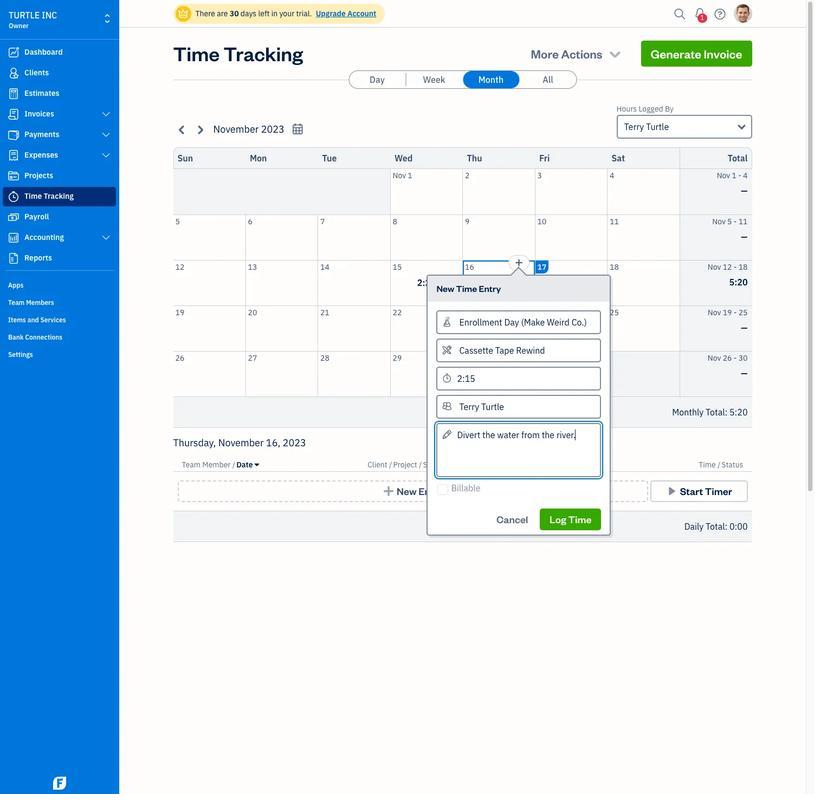 Task type: locate. For each thing, give the bounding box(es) containing it.
1 horizontal spatial team
[[182, 460, 201, 470]]

all link
[[520, 71, 576, 88]]

time
[[173, 41, 220, 66], [24, 191, 42, 201], [456, 283, 477, 294], [699, 460, 716, 470], [568, 513, 592, 526]]

— for nov 5 - 11 —
[[741, 231, 748, 242]]

accounting link
[[3, 228, 116, 248]]

2 button
[[463, 169, 535, 214]]

estimates
[[24, 88, 59, 98]]

payroll link
[[3, 208, 116, 227]]

new inside "button"
[[397, 485, 417, 498]]

sun
[[178, 153, 193, 164]]

1 4 from the left
[[610, 171, 614, 181]]

4 / from the left
[[450, 460, 453, 470]]

2 : from the top
[[725, 521, 728, 532]]

new right 2:20
[[437, 283, 454, 294]]

0 horizontal spatial team
[[8, 299, 25, 307]]

team
[[8, 299, 25, 307], [182, 460, 201, 470]]

19 inside 'nov 19 - 25 —'
[[723, 308, 732, 317]]

time down 16
[[456, 283, 477, 294]]

0 horizontal spatial 5
[[175, 217, 180, 226]]

: for daily total
[[725, 521, 728, 532]]

18 inside nov 12 - 18 5:20
[[739, 262, 748, 272]]

entry inside "button"
[[419, 485, 443, 498]]

30 inside button
[[465, 353, 474, 363]]

- for nov 1 - 4 —
[[738, 171, 741, 181]]

— inside nov 1 - 4 —
[[741, 185, 748, 196]]

16 button
[[463, 260, 535, 305]]

—
[[741, 185, 748, 196], [741, 231, 748, 242], [741, 322, 748, 333], [741, 368, 748, 379]]

nov inside button
[[393, 171, 406, 181]]

4 chevron large down image from the top
[[101, 234, 111, 242]]

4 inside button
[[610, 171, 614, 181]]

1 vertical spatial entry
[[419, 485, 443, 498]]

members
[[26, 299, 54, 307]]

- inside nov 1 - 4 —
[[738, 171, 741, 181]]

12 down nov 5 - 11 —
[[723, 262, 732, 272]]

chevron large down image up projects link on the top left
[[101, 151, 111, 160]]

2 11 from the left
[[739, 217, 748, 226]]

1 horizontal spatial 4
[[743, 171, 748, 181]]

november
[[213, 123, 259, 136], [218, 437, 264, 449]]

apps link
[[3, 277, 116, 293]]

18 down 11 button
[[610, 262, 619, 272]]

1 horizontal spatial 11
[[739, 217, 748, 226]]

- inside nov 26 - 30 —
[[734, 353, 737, 363]]

new for new time entry
[[437, 283, 454, 294]]

0 horizontal spatial 12
[[175, 262, 184, 272]]

1 horizontal spatial 5
[[727, 217, 732, 226]]

new right the plus image
[[397, 485, 417, 498]]

0 horizontal spatial 26
[[175, 353, 184, 363]]

logged
[[639, 104, 663, 114]]

0 vertical spatial :
[[725, 407, 728, 418]]

27 button
[[246, 352, 318, 397]]

november up date
[[218, 437, 264, 449]]

30 down 23 button
[[465, 353, 474, 363]]

- for nov 5 - 11 —
[[734, 217, 737, 226]]

clients link
[[3, 63, 116, 83]]

accounting
[[24, 233, 64, 242]]

1 vertical spatial new
[[397, 485, 417, 498]]

1 down wed
[[408, 171, 412, 181]]

1 up nov 5 - 11 —
[[732, 171, 737, 181]]

30 right are
[[230, 9, 239, 18]]

25 button
[[608, 306, 679, 351]]

daily total : 0:00
[[684, 521, 748, 532]]

project image
[[7, 171, 20, 182]]

nov for nov 26 - 30 —
[[708, 353, 721, 363]]

note link
[[454, 460, 470, 470]]

1 26 from the left
[[175, 353, 184, 363]]

add a time entry image
[[515, 256, 523, 269]]

1 horizontal spatial 18
[[739, 262, 748, 272]]

0 horizontal spatial entry
[[419, 485, 443, 498]]

start
[[680, 485, 703, 498]]

new time entry
[[437, 283, 501, 294]]

3 — from the top
[[741, 322, 748, 333]]

turtle
[[9, 10, 40, 21]]

15
[[393, 262, 402, 272]]

monthly
[[672, 407, 704, 418]]

0 horizontal spatial 25
[[610, 308, 619, 317]]

chevron large down image
[[101, 110, 111, 119], [101, 131, 111, 139], [101, 151, 111, 160], [101, 234, 111, 242]]

caretdown image
[[255, 461, 259, 469]]

12 inside the 12 button
[[175, 262, 184, 272]]

— up nov 5 - 11 —
[[741, 185, 748, 196]]

1 inside nov 1 - 4 —
[[732, 171, 737, 181]]

start timer
[[680, 485, 732, 498]]

25
[[610, 308, 619, 317], [739, 308, 748, 317]]

thu
[[467, 153, 482, 164]]

/ left service
[[419, 460, 422, 470]]

0 horizontal spatial new
[[397, 485, 417, 498]]

new for new entry
[[397, 485, 417, 498]]

Add notes text field
[[437, 423, 601, 477]]

25 inside 'nov 19 - 25 —'
[[739, 308, 748, 317]]

more actions
[[531, 46, 603, 61]]

main element
[[0, 0, 146, 795]]

6
[[248, 217, 253, 226]]

-
[[738, 171, 741, 181], [734, 217, 737, 226], [734, 262, 737, 272], [734, 308, 737, 317], [734, 353, 737, 363]]

1 11 from the left
[[610, 217, 619, 226]]

chevron large down image down invoices link
[[101, 131, 111, 139]]

11 button
[[608, 215, 679, 260]]

— inside 'nov 19 - 25 —'
[[741, 322, 748, 333]]

26
[[175, 353, 184, 363], [723, 353, 732, 363]]

/
[[232, 460, 235, 470], [389, 460, 392, 470], [419, 460, 422, 470], [450, 460, 453, 470], [718, 460, 721, 470]]

1 inside button
[[408, 171, 412, 181]]

time down there
[[173, 41, 220, 66]]

26 down 'nov 19 - 25 —'
[[723, 353, 732, 363]]

2 25 from the left
[[739, 308, 748, 317]]

- inside 'nov 19 - 25 —'
[[734, 308, 737, 317]]

generate
[[651, 46, 701, 61]]

1 vertical spatial team
[[182, 460, 201, 470]]

nov up nov 5 - 11 —
[[717, 171, 730, 181]]

nov down wed
[[393, 171, 406, 181]]

dashboard image
[[7, 47, 20, 58]]

- inside nov 12 - 18 5:20
[[734, 262, 737, 272]]

search image
[[671, 6, 689, 22]]

0 horizontal spatial 19
[[175, 308, 184, 317]]

nov down nov 12 - 18 5:20 on the top of the page
[[708, 308, 721, 317]]

2 26 from the left
[[723, 353, 732, 363]]

next month image
[[194, 123, 206, 136]]

26 inside button
[[175, 353, 184, 363]]

time right timer icon
[[24, 191, 42, 201]]

: right the monthly
[[725, 407, 728, 418]]

invoice
[[704, 46, 742, 61]]

nov inside 'nov 19 - 25 —'
[[708, 308, 721, 317]]

nov inside nov 5 - 11 —
[[712, 217, 726, 226]]

nov down nov 5 - 11 —
[[708, 262, 721, 272]]

21 button
[[318, 306, 390, 351]]

nov down nov 1 - 4 —
[[712, 217, 726, 226]]

25 down 18 button
[[610, 308, 619, 317]]

team down the thursday,
[[182, 460, 201, 470]]

/ right the client
[[389, 460, 392, 470]]

23
[[465, 308, 474, 317]]

tue
[[322, 153, 337, 164]]

1 18 from the left
[[610, 262, 619, 272]]

— for nov 19 - 25 —
[[741, 322, 748, 333]]

26 down 19 button
[[175, 353, 184, 363]]

nov inside nov 12 - 18 5:20
[[708, 262, 721, 272]]

payments
[[24, 130, 59, 139]]

6 button
[[246, 215, 318, 260]]

team for team members
[[8, 299, 25, 307]]

projects link
[[3, 166, 116, 186]]

— up nov 26 - 30 —
[[741, 322, 748, 333]]

5 / from the left
[[718, 460, 721, 470]]

11 down nov 1 - 4 —
[[739, 217, 748, 226]]

status
[[722, 460, 743, 470]]

12 inside nov 12 - 18 5:20
[[723, 262, 732, 272]]

team inside the main element
[[8, 299, 25, 307]]

november right "next month" icon
[[213, 123, 259, 136]]

1 chevron large down image from the top
[[101, 110, 111, 119]]

turtle inc owner
[[9, 10, 57, 30]]

4 — from the top
[[741, 368, 748, 379]]

0 vertical spatial time tracking
[[173, 41, 303, 66]]

3 chevron large down image from the top
[[101, 151, 111, 160]]

0 horizontal spatial 11
[[610, 217, 619, 226]]

19 down nov 12 - 18 5:20 on the top of the page
[[723, 308, 732, 317]]

chevron large down image up reports link
[[101, 234, 111, 242]]

19 down the 12 button
[[175, 308, 184, 317]]

payments link
[[3, 125, 116, 145]]

month link
[[463, 71, 519, 88]]

log
[[550, 513, 566, 526]]

estimate image
[[7, 88, 20, 99]]

nov 12 - 18 5:20
[[708, 262, 748, 288]]

Add a client or project text field
[[438, 311, 600, 333]]

1 horizontal spatial tracking
[[224, 41, 303, 66]]

1 horizontal spatial entry
[[479, 283, 501, 294]]

2 19 from the left
[[723, 308, 732, 317]]

/ left note link
[[450, 460, 453, 470]]

nov inside nov 26 - 30 —
[[708, 353, 721, 363]]

0 vertical spatial new
[[437, 283, 454, 294]]

expenses link
[[3, 146, 116, 165]]

11
[[610, 217, 619, 226], [739, 217, 748, 226]]

1 — from the top
[[741, 185, 748, 196]]

in
[[271, 9, 278, 18]]

time right log on the bottom right
[[568, 513, 592, 526]]

tracking down projects link on the top left
[[44, 191, 74, 201]]

chevron large down image for accounting
[[101, 234, 111, 242]]

0 vertical spatial tracking
[[224, 41, 303, 66]]

total right the daily
[[706, 521, 725, 532]]

2023 left choose a date image
[[261, 123, 285, 136]]

all
[[543, 74, 553, 85]]

total for daily total
[[706, 521, 725, 532]]

— inside nov 26 - 30 —
[[741, 368, 748, 379]]

more
[[531, 46, 559, 61]]

previous month image
[[176, 123, 188, 136]]

30 button
[[463, 352, 535, 397]]

day link
[[349, 71, 405, 88]]

crown image
[[178, 8, 189, 19]]

0 horizontal spatial 18
[[610, 262, 619, 272]]

29
[[393, 353, 402, 363]]

1 horizontal spatial 19
[[723, 308, 732, 317]]

11 inside button
[[610, 217, 619, 226]]

nov 1 button
[[391, 169, 462, 214]]

terry
[[624, 121, 644, 132]]

1 vertical spatial :
[[725, 521, 728, 532]]

2023 right 16,
[[283, 437, 306, 449]]

2 vertical spatial total
[[706, 521, 725, 532]]

1 19 from the left
[[175, 308, 184, 317]]

Add a team member text field
[[438, 396, 600, 418]]

time inside the main element
[[24, 191, 42, 201]]

entry
[[479, 283, 501, 294], [419, 485, 443, 498]]

: for monthly total
[[725, 407, 728, 418]]

trial.
[[296, 9, 312, 18]]

25 inside button
[[610, 308, 619, 317]]

2 18 from the left
[[739, 262, 748, 272]]

0 horizontal spatial 4
[[610, 171, 614, 181]]

11 down 4 button
[[610, 217, 619, 226]]

total right the monthly
[[706, 407, 725, 418]]

chevron large down image down estimates link
[[101, 110, 111, 119]]

5 inside nov 5 - 11 —
[[727, 217, 732, 226]]

time tracking down projects link on the top left
[[24, 191, 74, 201]]

your
[[279, 9, 294, 18]]

1 horizontal spatial 12
[[723, 262, 732, 272]]

0 vertical spatial entry
[[479, 283, 501, 294]]

0 vertical spatial total
[[728, 153, 748, 164]]

expense image
[[7, 150, 20, 161]]

22
[[393, 308, 402, 317]]

30 down 'nov 19 - 25 —'
[[739, 353, 748, 363]]

1 vertical spatial 5:20
[[730, 407, 748, 418]]

nov for nov 1 - 4 —
[[717, 171, 730, 181]]

chevron large down image inside payments link
[[101, 131, 111, 139]]

total for monthly total
[[706, 407, 725, 418]]

- for nov 12 - 18 5:20
[[734, 262, 737, 272]]

— inside nov 5 - 11 —
[[741, 231, 748, 242]]

/ left date
[[232, 460, 235, 470]]

: left 0:00
[[725, 521, 728, 532]]

nov down 'nov 19 - 25 —'
[[708, 353, 721, 363]]

estimates link
[[3, 84, 116, 104]]

0 horizontal spatial 1
[[408, 171, 412, 181]]

3 button
[[535, 169, 607, 214]]

2 chevron large down image from the top
[[101, 131, 111, 139]]

payment image
[[7, 130, 20, 140]]

5:20 up 'nov 19 - 25 —'
[[729, 277, 748, 288]]

0 vertical spatial team
[[8, 299, 25, 307]]

daily
[[684, 521, 704, 532]]

2 horizontal spatial 30
[[739, 353, 748, 363]]

account
[[348, 9, 376, 18]]

1 horizontal spatial 26
[[723, 353, 732, 363]]

wed
[[395, 153, 413, 164]]

hours logged by
[[617, 104, 674, 114]]

owner
[[9, 22, 29, 30]]

9 button
[[463, 215, 535, 260]]

2 horizontal spatial 1
[[732, 171, 737, 181]]

total up nov 1 - 4 —
[[728, 153, 748, 164]]

Duration text field
[[437, 367, 601, 391]]

chevron large down image inside invoices link
[[101, 110, 111, 119]]

1 vertical spatial total
[[706, 407, 725, 418]]

go to help image
[[711, 6, 729, 22]]

1 horizontal spatial 25
[[739, 308, 748, 317]]

status link
[[722, 460, 743, 470]]

0 horizontal spatial tracking
[[44, 191, 74, 201]]

nov 1
[[393, 171, 412, 181]]

19 button
[[173, 306, 245, 351]]

november 2023
[[213, 123, 285, 136]]

1 horizontal spatial new
[[437, 283, 454, 294]]

29 button
[[391, 352, 462, 397]]

total
[[728, 153, 748, 164], [706, 407, 725, 418], [706, 521, 725, 532]]

nov inside nov 1 - 4 —
[[717, 171, 730, 181]]

0 horizontal spatial 30
[[230, 9, 239, 18]]

2 5 from the left
[[727, 217, 732, 226]]

2 — from the top
[[741, 231, 748, 242]]

nov 26 - 30 —
[[708, 353, 748, 379]]

1 vertical spatial time tracking
[[24, 191, 74, 201]]

1 horizontal spatial 30
[[465, 353, 474, 363]]

1 vertical spatial tracking
[[44, 191, 74, 201]]

inc
[[42, 10, 57, 21]]

nov for nov 19 - 25 —
[[708, 308, 721, 317]]

1 12 from the left
[[175, 262, 184, 272]]

9
[[465, 217, 470, 226]]

0 horizontal spatial time tracking
[[24, 191, 74, 201]]

connections
[[25, 333, 63, 341]]

are
[[217, 9, 228, 18]]

1 left go to help image
[[700, 14, 704, 22]]

25 down nov 12 - 18 5:20 on the top of the page
[[739, 308, 748, 317]]

2 4 from the left
[[743, 171, 748, 181]]

1 : from the top
[[725, 407, 728, 418]]

money image
[[7, 212, 20, 223]]

12 down 5 button
[[175, 262, 184, 272]]

/ left status link
[[718, 460, 721, 470]]

thursday,
[[173, 437, 216, 449]]

1 5 from the left
[[175, 217, 180, 226]]

5
[[175, 217, 180, 226], [727, 217, 732, 226]]

2 12 from the left
[[723, 262, 732, 272]]

18 down nov 5 - 11 —
[[739, 262, 748, 272]]

— up monthly total : 5:20
[[741, 368, 748, 379]]

5 inside button
[[175, 217, 180, 226]]

8
[[393, 217, 397, 226]]

time tracking down days
[[173, 41, 303, 66]]

— up nov 12 - 18 5:20 on the top of the page
[[741, 231, 748, 242]]

0 vertical spatial 5:20
[[729, 277, 748, 288]]

tracking down left
[[224, 41, 303, 66]]

5:20 down nov 26 - 30 —
[[730, 407, 748, 418]]

5 button
[[173, 215, 245, 260]]

1 horizontal spatial 1
[[700, 14, 704, 22]]

- inside nov 5 - 11 —
[[734, 217, 737, 226]]

team down "apps"
[[8, 299, 25, 307]]

time tracking inside the main element
[[24, 191, 74, 201]]

1 25 from the left
[[610, 308, 619, 317]]



Task type: describe. For each thing, give the bounding box(es) containing it.
hours
[[617, 104, 637, 114]]

17
[[537, 262, 547, 272]]

5:20 inside nov 12 - 18 5:20
[[729, 277, 748, 288]]

items and services
[[8, 316, 66, 324]]

nov for nov 1
[[393, 171, 406, 181]]

19 inside button
[[175, 308, 184, 317]]

there are 30 days left in your trial. upgrade account
[[195, 9, 376, 18]]

team members
[[8, 299, 54, 307]]

chevron large down image for payments
[[101, 131, 111, 139]]

dashboard
[[24, 47, 63, 57]]

10
[[537, 217, 547, 226]]

new entry
[[397, 485, 443, 498]]

8 button
[[391, 215, 462, 260]]

nov for nov 5 - 11 —
[[712, 217, 726, 226]]

time inside "button"
[[568, 513, 592, 526]]

1 horizontal spatial time tracking
[[173, 41, 303, 66]]

month
[[479, 74, 504, 85]]

chevron large down image for expenses
[[101, 151, 111, 160]]

note
[[454, 460, 470, 470]]

4 button
[[608, 169, 679, 214]]

there
[[195, 9, 215, 18]]

3 / from the left
[[419, 460, 422, 470]]

- for nov 19 - 25 —
[[734, 308, 737, 317]]

12 button
[[173, 260, 245, 305]]

terry turtle button
[[617, 115, 752, 139]]

bank connections
[[8, 333, 63, 341]]

2:20
[[417, 278, 436, 288]]

20
[[248, 308, 257, 317]]

14
[[320, 262, 329, 272]]

nov 19 - 25 —
[[708, 308, 748, 333]]

13
[[248, 262, 257, 272]]

— for nov 1 - 4 —
[[741, 185, 748, 196]]

reports
[[24, 253, 52, 263]]

1 vertical spatial 2023
[[283, 437, 306, 449]]

3
[[537, 171, 542, 181]]

invoice image
[[7, 109, 20, 120]]

report image
[[7, 253, 20, 264]]

1 vertical spatial november
[[218, 437, 264, 449]]

4 inside nov 1 - 4 —
[[743, 171, 748, 181]]

generate invoice button
[[641, 41, 752, 67]]

16
[[465, 262, 474, 272]]

date link
[[236, 460, 259, 470]]

24
[[537, 308, 547, 317]]

service
[[423, 460, 448, 470]]

projects
[[24, 171, 53, 181]]

bank connections link
[[3, 329, 116, 345]]

fri
[[539, 153, 550, 164]]

0:00
[[730, 521, 748, 532]]

service link
[[423, 460, 450, 470]]

Add a service text field
[[438, 340, 600, 361]]

time link
[[699, 460, 718, 470]]

new entry button
[[178, 481, 648, 502]]

client / project / service / note
[[368, 460, 470, 470]]

client image
[[7, 68, 20, 79]]

23 button
[[463, 306, 535, 351]]

services
[[40, 316, 66, 324]]

play image
[[666, 486, 678, 497]]

1 for nov 1
[[408, 171, 412, 181]]

30 inside nov 26 - 30 —
[[739, 353, 748, 363]]

tracking inside the main element
[[44, 191, 74, 201]]

freshbooks image
[[51, 777, 68, 790]]

week link
[[406, 71, 462, 88]]

timer image
[[7, 191, 20, 202]]

team member /
[[182, 460, 235, 470]]

invoices
[[24, 109, 54, 119]]

days
[[241, 9, 256, 18]]

chevrondown image
[[608, 46, 623, 61]]

client
[[368, 460, 387, 470]]

28
[[320, 353, 329, 363]]

1 for nov 1 - 4 —
[[732, 171, 737, 181]]

— for nov 26 - 30 —
[[741, 368, 748, 379]]

thursday, november 16, 2023
[[173, 437, 306, 449]]

timer
[[705, 485, 732, 498]]

chevron large down image for invoices
[[101, 110, 111, 119]]

24 button
[[535, 306, 607, 351]]

nov for nov 12 - 18 5:20
[[708, 262, 721, 272]]

22 button
[[391, 306, 462, 351]]

log time
[[550, 513, 592, 526]]

date
[[236, 460, 253, 470]]

21
[[320, 308, 329, 317]]

turtle
[[646, 121, 669, 132]]

log time button
[[540, 509, 601, 531]]

1 inside dropdown button
[[700, 14, 704, 22]]

2 / from the left
[[389, 460, 392, 470]]

14 button
[[318, 260, 390, 305]]

bank
[[8, 333, 24, 341]]

plus image
[[382, 486, 395, 497]]

26 inside nov 26 - 30 —
[[723, 353, 732, 363]]

18 inside button
[[610, 262, 619, 272]]

10 button
[[535, 215, 607, 260]]

start timer button
[[650, 481, 748, 502]]

3:00
[[562, 278, 580, 288]]

1 / from the left
[[232, 460, 235, 470]]

more actions button
[[521, 41, 632, 67]]

settings link
[[3, 346, 116, 363]]

- for nov 26 - 30 —
[[734, 353, 737, 363]]

terry turtle
[[624, 121, 669, 132]]

choose a date image
[[292, 123, 304, 136]]

sat
[[612, 153, 625, 164]]

18 button
[[608, 260, 679, 305]]

team for team member /
[[182, 460, 201, 470]]

cancel button
[[487, 509, 538, 531]]

and
[[27, 316, 39, 324]]

chart image
[[7, 233, 20, 243]]

16,
[[266, 437, 280, 449]]

actions
[[561, 46, 603, 61]]

11 inside nov 5 - 11 —
[[739, 217, 748, 226]]

0 vertical spatial november
[[213, 123, 259, 136]]

time left status link
[[699, 460, 716, 470]]

time tracking link
[[3, 187, 116, 207]]

week
[[423, 74, 445, 85]]

0 vertical spatial 2023
[[261, 123, 285, 136]]

7 button
[[318, 215, 390, 260]]

7
[[320, 217, 325, 226]]



Task type: vqa. For each thing, say whether or not it's contained in the screenshot.
Settings link
yes



